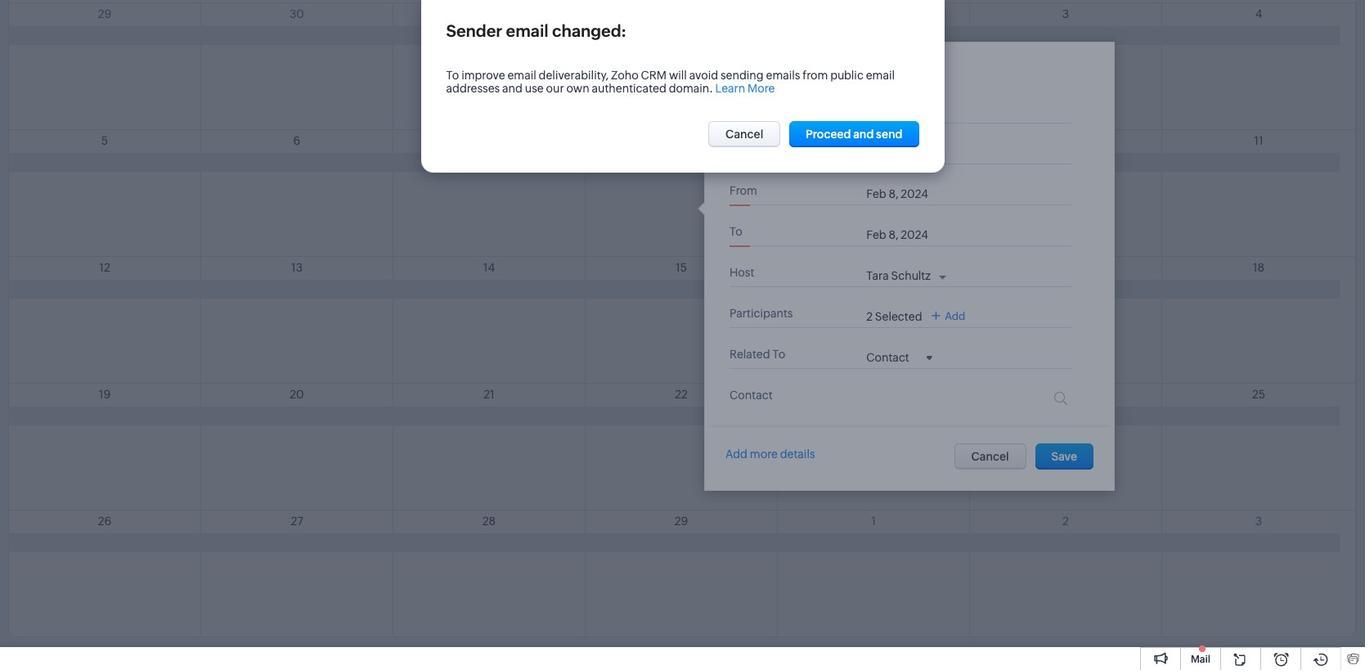 Task type: vqa. For each thing, say whether or not it's contained in the screenshot.
2 Selected at right
yes



Task type: describe. For each thing, give the bounding box(es) containing it.
learn
[[716, 82, 746, 95]]

own
[[567, 82, 590, 95]]

proceed and send
[[806, 128, 903, 141]]

meeting
[[730, 62, 795, 81]]

zoho
[[611, 69, 639, 82]]

and inside to improve email deliverability, zoho crm will avoid sending emails from public email addresses and use our own authenticated domain.
[[502, 82, 523, 95]]

20
[[290, 388, 304, 401]]

tara
[[867, 269, 889, 282]]

5
[[101, 134, 108, 147]]

1
[[871, 515, 876, 528]]

18
[[1253, 261, 1265, 274]]

2 for 2
[[1063, 515, 1069, 528]]

use
[[525, 82, 544, 95]]

public
[[831, 69, 864, 82]]

crm
[[641, 69, 667, 82]]

1 vertical spatial 3
[[1256, 515, 1263, 528]]

30
[[290, 7, 304, 20]]

tara schultz
[[867, 269, 931, 282]]

cancel
[[726, 128, 764, 141]]

related to
[[730, 348, 786, 361]]

from
[[803, 69, 828, 82]]

mmm d, yyyy text field for from
[[867, 187, 957, 200]]

0 vertical spatial 29
[[98, 7, 112, 20]]

24
[[1059, 388, 1073, 401]]

9
[[870, 134, 877, 147]]

26
[[98, 515, 111, 528]]

21
[[484, 388, 495, 401]]

add more details link
[[726, 448, 815, 461]]

learn more link
[[716, 82, 775, 95]]

email right sender in the top of the page
[[506, 21, 549, 40]]

add for add link
[[945, 310, 966, 322]]

sender email changed :
[[446, 21, 627, 40]]

cancel button
[[709, 121, 781, 147]]

authenticated
[[592, 82, 667, 95]]

mmm d, yyyy text field for to
[[867, 228, 957, 241]]

sender
[[446, 21, 503, 40]]

25
[[1253, 388, 1266, 401]]

13
[[291, 261, 303, 274]]

add for add more details
[[726, 448, 748, 461]]

improve
[[462, 69, 505, 82]]

2 for 2 selected
[[867, 310, 873, 323]]

add more details
[[726, 448, 815, 461]]

mail
[[1191, 654, 1211, 665]]

0 horizontal spatial 3
[[1063, 7, 1069, 20]]

add link
[[932, 310, 966, 322]]

22
[[675, 388, 688, 401]]

sending
[[721, 69, 764, 82]]

31
[[484, 7, 495, 20]]

our
[[546, 82, 564, 95]]

changed
[[552, 21, 621, 40]]

proceed and send button
[[790, 121, 919, 147]]

all
[[730, 143, 743, 156]]



Task type: locate. For each thing, give the bounding box(es) containing it.
mmm d, yyyy text field
[[867, 187, 957, 200], [867, 228, 957, 241]]

0 vertical spatial add
[[945, 310, 966, 322]]

to inside to improve email deliverability, zoho crm will avoid sending emails from public email addresses and use our own authenticated domain.
[[446, 69, 459, 82]]

deliverability,
[[539, 69, 609, 82]]

emails
[[766, 69, 801, 82]]

0 vertical spatial 3
[[1063, 7, 1069, 20]]

2 vertical spatial to
[[773, 348, 786, 361]]

1 horizontal spatial and
[[854, 128, 874, 141]]

0 horizontal spatial add
[[726, 448, 748, 461]]

participants
[[730, 307, 793, 320]]

1 horizontal spatial 2
[[1063, 515, 1069, 528]]

2 horizontal spatial to
[[773, 348, 786, 361]]

details
[[780, 448, 815, 461]]

1 vertical spatial add
[[726, 448, 748, 461]]

0 vertical spatial to
[[446, 69, 459, 82]]

day
[[746, 143, 765, 156]]

16
[[868, 261, 880, 274]]

:
[[621, 21, 627, 40]]

and left send
[[854, 128, 874, 141]]

19
[[99, 388, 111, 401]]

1 vertical spatial mmm d, yyyy text field
[[867, 228, 957, 241]]

learn more
[[716, 82, 775, 95]]

0 horizontal spatial 2
[[867, 310, 873, 323]]

15
[[676, 261, 687, 274]]

schultz
[[891, 269, 931, 282]]

from
[[730, 184, 757, 197]]

domain.
[[669, 82, 713, 95]]

mmm d, yyyy text field up schultz on the right top of the page
[[867, 228, 957, 241]]

4
[[1256, 7, 1263, 20]]

to improve email deliverability, zoho crm will avoid sending emails from public email addresses and use our own authenticated domain.
[[446, 69, 895, 95]]

all day
[[730, 143, 765, 156]]

0 horizontal spatial 29
[[98, 7, 112, 20]]

None button
[[954, 443, 1027, 470], [1035, 443, 1094, 470], [954, 443, 1027, 470], [1035, 443, 1094, 470]]

email
[[506, 21, 549, 40], [508, 69, 537, 82], [866, 69, 895, 82]]

and left use
[[502, 82, 523, 95]]

to for to
[[730, 225, 743, 238]]

email left our
[[508, 69, 537, 82]]

1 vertical spatial and
[[854, 128, 874, 141]]

will
[[669, 69, 687, 82]]

27
[[291, 515, 303, 528]]

add
[[945, 310, 966, 322], [726, 448, 748, 461]]

1 vertical spatial 2
[[1063, 515, 1069, 528]]

email right public
[[866, 69, 895, 82]]

1 mmm d, yyyy text field from the top
[[867, 187, 957, 200]]

contact
[[730, 389, 773, 402]]

1 vertical spatial 29
[[675, 515, 688, 528]]

avoid
[[689, 69, 718, 82]]

mmm d, yyyy text field down send
[[867, 187, 957, 200]]

14
[[483, 261, 495, 274]]

and inside button
[[854, 128, 874, 141]]

0 horizontal spatial and
[[502, 82, 523, 95]]

more
[[748, 82, 775, 95]]

meeting information
[[730, 62, 890, 81]]

to up host
[[730, 225, 743, 238]]

information
[[798, 62, 890, 81]]

1 horizontal spatial add
[[945, 310, 966, 322]]

6
[[293, 134, 301, 147]]

0 vertical spatial 2
[[867, 310, 873, 323]]

send
[[876, 128, 903, 141]]

2
[[867, 310, 873, 323], [1063, 515, 1069, 528]]

to left improve
[[446, 69, 459, 82]]

11
[[1254, 134, 1264, 147]]

29
[[98, 7, 112, 20], [675, 515, 688, 528]]

0 vertical spatial and
[[502, 82, 523, 95]]

to for to improve email deliverability, zoho crm will avoid sending emails from public email addresses and use our own authenticated domain.
[[446, 69, 459, 82]]

2 mmm d, yyyy text field from the top
[[867, 228, 957, 241]]

more
[[750, 448, 778, 461]]

1 horizontal spatial to
[[730, 225, 743, 238]]

1 horizontal spatial 3
[[1256, 515, 1263, 528]]

host
[[730, 266, 755, 279]]

1 horizontal spatial 29
[[675, 515, 688, 528]]

to
[[446, 69, 459, 82], [730, 225, 743, 238], [773, 348, 786, 361]]

addresses
[[446, 82, 500, 95]]

add left more at the right bottom of page
[[726, 448, 748, 461]]

0 horizontal spatial to
[[446, 69, 459, 82]]

12
[[99, 261, 110, 274]]

and
[[502, 82, 523, 95], [854, 128, 874, 141]]

0 vertical spatial mmm d, yyyy text field
[[867, 187, 957, 200]]

add right selected
[[945, 310, 966, 322]]

related
[[730, 348, 770, 361]]

28
[[483, 515, 496, 528]]

1 vertical spatial to
[[730, 225, 743, 238]]

selected
[[875, 310, 923, 323]]

to right "related"
[[773, 348, 786, 361]]

3
[[1063, 7, 1069, 20], [1256, 515, 1263, 528]]

2 selected
[[867, 310, 923, 323]]

proceed
[[806, 128, 851, 141]]



